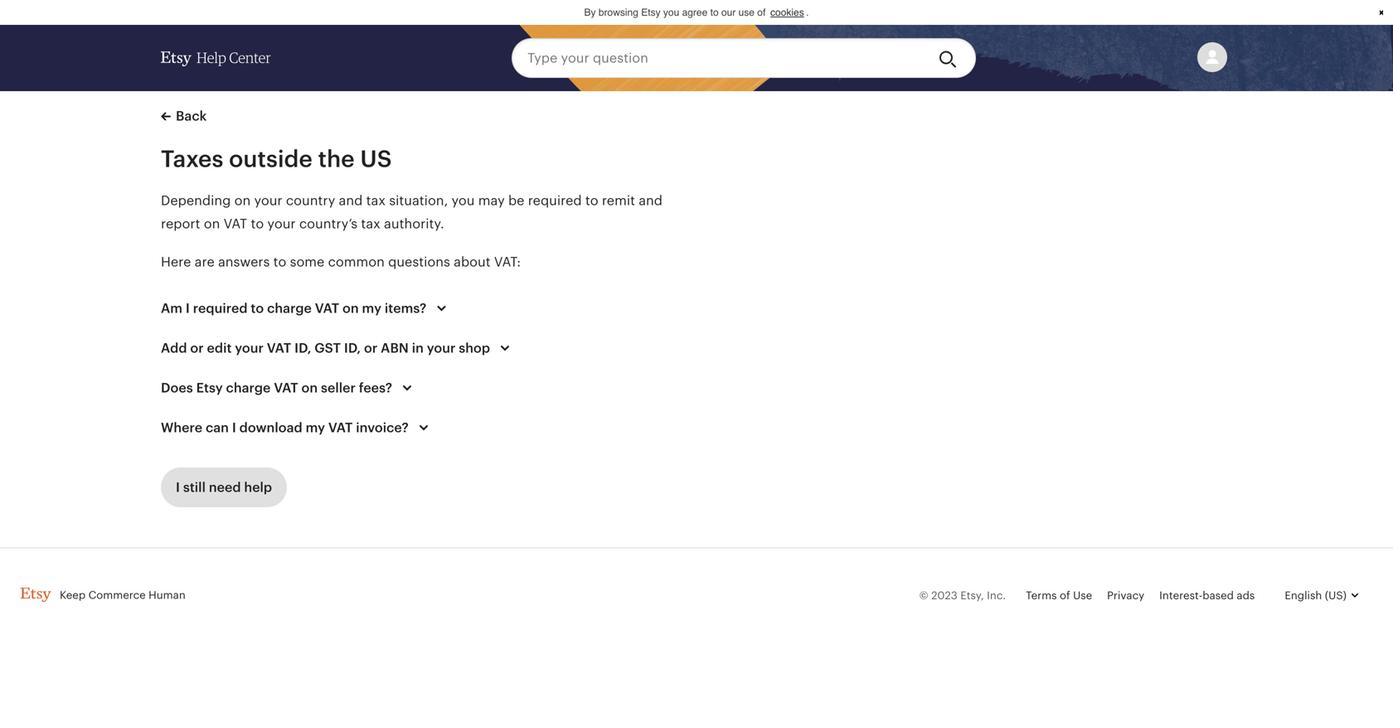 Task type: describe. For each thing, give the bounding box(es) containing it.
situation,
[[389, 193, 448, 208]]

does etsy charge vat on seller fees?
[[161, 381, 393, 396]]

add or edit your vat id, gst id, or abn in your shop
[[161, 341, 490, 356]]

where
[[161, 421, 203, 436]]

based
[[1203, 590, 1235, 602]]

2 or from the left
[[364, 341, 378, 356]]

vat up does etsy charge vat on seller fees?
[[267, 341, 291, 356]]

the
[[318, 146, 355, 172]]

vat:
[[494, 255, 521, 270]]

etsy inside dropdown button
[[196, 381, 223, 396]]

depending on your country and tax situation, you may be required to remit and report on vat to your country's tax authority.
[[161, 193, 663, 231]]

country's
[[299, 217, 358, 231]]

am i required to charge vat on my items? button
[[146, 289, 467, 329]]

still
[[183, 480, 206, 495]]

does
[[161, 381, 193, 396]]

our
[[722, 7, 736, 18]]

privacy link
[[1108, 590, 1145, 602]]

by browsing etsy you agree to our use of cookies .
[[585, 7, 809, 18]]

©
[[920, 590, 929, 602]]

cookies
[[771, 7, 805, 18]]

(us)
[[1326, 590, 1347, 602]]

report
[[161, 217, 200, 231]]

questions
[[388, 255, 450, 270]]

outside
[[229, 146, 313, 172]]

items?
[[385, 301, 427, 316]]

your down outside
[[254, 193, 283, 208]]

commerce
[[88, 589, 146, 602]]

add
[[161, 341, 187, 356]]

human
[[149, 589, 186, 602]]

to left some
[[273, 255, 287, 270]]

© 2023 etsy, inc. link
[[920, 590, 1007, 602]]

my inside "dropdown button"
[[362, 301, 382, 316]]

1 vertical spatial etsy image
[[20, 588, 51, 603]]

in
[[412, 341, 424, 356]]

charge inside "dropdown button"
[[267, 301, 312, 316]]

invoice?
[[356, 421, 409, 436]]

can
[[206, 421, 229, 436]]

on down depending
[[204, 217, 220, 231]]

interest-based ads link
[[1160, 590, 1256, 602]]

shop
[[459, 341, 490, 356]]

english
[[1285, 590, 1323, 602]]

here
[[161, 255, 191, 270]]

need
[[209, 480, 241, 495]]

am i required to charge vat on my items?
[[161, 301, 427, 316]]

edit
[[207, 341, 232, 356]]

back
[[176, 109, 207, 124]]

where can i download my vat invoice?
[[161, 421, 409, 436]]

vat down seller
[[328, 421, 353, 436]]

browsing
[[599, 7, 639, 18]]

help
[[197, 50, 226, 66]]

.
[[807, 7, 809, 18]]

cookies link
[[769, 5, 807, 20]]

agree
[[683, 7, 708, 18]]

1 or from the left
[[190, 341, 204, 356]]

add or edit your vat id, gst id, or abn in your shop button
[[146, 329, 530, 368]]

terms of use link
[[1026, 590, 1093, 602]]

about
[[454, 255, 491, 270]]

where can i download my vat invoice? button
[[146, 408, 449, 448]]

abn
[[381, 341, 409, 356]]

of inside cookie consent dialog
[[758, 7, 766, 18]]

your down country
[[268, 217, 296, 231]]

on right depending
[[234, 193, 251, 208]]

keep commerce human
[[60, 589, 186, 602]]

does etsy charge vat on seller fees? button
[[146, 368, 432, 408]]

help center link
[[161, 35, 271, 81]]

Type your question search field
[[512, 38, 926, 78]]

required inside depending on your country and tax situation, you may be required to remit and report on vat to your country's tax authority.
[[528, 193, 582, 208]]

your right in
[[427, 341, 456, 356]]

keep
[[60, 589, 86, 602]]

i inside "dropdown button"
[[186, 301, 190, 316]]

you inside depending on your country and tax situation, you may be required to remit and report on vat to your country's tax authority.
[[452, 193, 475, 208]]

1 id, from the left
[[295, 341, 311, 356]]

use
[[1074, 590, 1093, 602]]

be
[[509, 193, 525, 208]]

cookie consent dialog
[[0, 0, 1394, 25]]

2023
[[932, 590, 958, 602]]



Task type: locate. For each thing, give the bounding box(es) containing it.
gst
[[315, 341, 341, 356]]

1 horizontal spatial etsy
[[642, 7, 661, 18]]

0 horizontal spatial required
[[193, 301, 248, 316]]

vat
[[224, 217, 247, 231], [315, 301, 340, 316], [267, 341, 291, 356], [274, 381, 298, 396], [328, 421, 353, 436]]

0 vertical spatial required
[[528, 193, 582, 208]]

to
[[711, 7, 719, 18], [586, 193, 599, 208], [251, 217, 264, 231], [273, 255, 287, 270], [251, 301, 264, 316]]

i inside "link"
[[176, 480, 180, 495]]

on inside dropdown button
[[302, 381, 318, 396]]

interest-based ads
[[1160, 590, 1256, 602]]

vat inside "dropdown button"
[[315, 301, 340, 316]]

required right be
[[528, 193, 582, 208]]

1 horizontal spatial you
[[664, 7, 680, 18]]

1 vertical spatial my
[[306, 421, 325, 436]]

center
[[229, 50, 271, 66]]

taxes
[[161, 146, 224, 172]]

english (us)
[[1285, 590, 1347, 602]]

2 vertical spatial i
[[176, 480, 180, 495]]

0 horizontal spatial etsy
[[196, 381, 223, 396]]

etsy right browsing
[[642, 7, 661, 18]]

download
[[240, 421, 303, 436]]

etsy
[[642, 7, 661, 18], [196, 381, 223, 396]]

1 vertical spatial etsy
[[196, 381, 223, 396]]

0 vertical spatial tax
[[366, 193, 386, 208]]

to inside cookie consent dialog
[[711, 7, 719, 18]]

0 horizontal spatial i
[[176, 480, 180, 495]]

1 horizontal spatial etsy image
[[161, 51, 192, 66]]

id,
[[295, 341, 311, 356], [344, 341, 361, 356]]

on left seller
[[302, 381, 318, 396]]

2 id, from the left
[[344, 341, 361, 356]]

etsy image
[[161, 51, 192, 66], [20, 588, 51, 603]]

None search field
[[512, 38, 977, 78]]

id, right the gst on the left of the page
[[344, 341, 361, 356]]

required up edit
[[193, 301, 248, 316]]

etsy,
[[961, 590, 985, 602]]

1 horizontal spatial id,
[[344, 341, 361, 356]]

interest-
[[1160, 590, 1203, 602]]

and up country's
[[339, 193, 363, 208]]

us
[[360, 146, 392, 172]]

0 vertical spatial i
[[186, 301, 190, 316]]

0 vertical spatial etsy
[[642, 7, 661, 18]]

on up add or edit your vat id, gst id, or abn in your shop dropdown button
[[343, 301, 359, 316]]

to inside "dropdown button"
[[251, 301, 264, 316]]

charge up download
[[226, 381, 271, 396]]

answers
[[218, 255, 270, 270]]

of
[[758, 7, 766, 18], [1060, 590, 1071, 602]]

you left agree
[[664, 7, 680, 18]]

1 vertical spatial of
[[1060, 590, 1071, 602]]

are
[[195, 255, 215, 270]]

0 vertical spatial of
[[758, 7, 766, 18]]

i still need help
[[176, 480, 272, 495]]

0 horizontal spatial you
[[452, 193, 475, 208]]

of right use
[[758, 7, 766, 18]]

on inside "dropdown button"
[[343, 301, 359, 316]]

etsy image left help
[[161, 51, 192, 66]]

here are answers to some common questions about vat:
[[161, 255, 521, 270]]

charge down some
[[267, 301, 312, 316]]

inc.
[[987, 590, 1007, 602]]

1 vertical spatial charge
[[226, 381, 271, 396]]

i left 'still'
[[176, 480, 180, 495]]

0 vertical spatial my
[[362, 301, 382, 316]]

and
[[339, 193, 363, 208], [639, 193, 663, 208]]

to left our
[[711, 7, 719, 18]]

vat up the gst on the left of the page
[[315, 301, 340, 316]]

etsy inside cookie consent dialog
[[642, 7, 661, 18]]

1 horizontal spatial my
[[362, 301, 382, 316]]

1 and from the left
[[339, 193, 363, 208]]

0 vertical spatial you
[[664, 7, 680, 18]]

my right download
[[306, 421, 325, 436]]

vat inside depending on your country and tax situation, you may be required to remit and report on vat to your country's tax authority.
[[224, 217, 247, 231]]

ads
[[1237, 590, 1256, 602]]

0 horizontal spatial and
[[339, 193, 363, 208]]

some
[[290, 255, 325, 270]]

2 horizontal spatial i
[[232, 421, 236, 436]]

authority.
[[384, 217, 444, 231]]

by
[[585, 7, 596, 18]]

tax
[[366, 193, 386, 208], [361, 217, 381, 231]]

use
[[739, 7, 755, 18]]

0 horizontal spatial of
[[758, 7, 766, 18]]

you inside cookie consent dialog
[[664, 7, 680, 18]]

privacy
[[1108, 590, 1145, 602]]

etsy image inside help center link
[[161, 51, 192, 66]]

etsy image left keep in the left bottom of the page
[[20, 588, 51, 603]]

my left items?
[[362, 301, 382, 316]]

i right can
[[232, 421, 236, 436]]

vat up answers
[[224, 217, 247, 231]]

i right am
[[186, 301, 190, 316]]

on
[[234, 193, 251, 208], [204, 217, 220, 231], [343, 301, 359, 316], [302, 381, 318, 396]]

english (us) button
[[1271, 576, 1374, 616]]

tax down us
[[366, 193, 386, 208]]

charge inside dropdown button
[[226, 381, 271, 396]]

id, left the gst on the left of the page
[[295, 341, 311, 356]]

vat up where can i download my vat invoice?
[[274, 381, 298, 396]]

1 horizontal spatial of
[[1060, 590, 1071, 602]]

0 horizontal spatial id,
[[295, 341, 311, 356]]

of left use
[[1060, 590, 1071, 602]]

help
[[244, 480, 272, 495]]

0 vertical spatial etsy image
[[161, 51, 192, 66]]

help center
[[197, 50, 271, 66]]

0 horizontal spatial etsy image
[[20, 588, 51, 603]]

my inside dropdown button
[[306, 421, 325, 436]]

country
[[286, 193, 335, 208]]

your right edit
[[235, 341, 264, 356]]

i
[[186, 301, 190, 316], [232, 421, 236, 436], [176, 480, 180, 495]]

0 vertical spatial charge
[[267, 301, 312, 316]]

0 horizontal spatial or
[[190, 341, 204, 356]]

1 horizontal spatial and
[[639, 193, 663, 208]]

or
[[190, 341, 204, 356], [364, 341, 378, 356]]

seller
[[321, 381, 356, 396]]

or left edit
[[190, 341, 204, 356]]

am
[[161, 301, 183, 316]]

0 horizontal spatial my
[[306, 421, 325, 436]]

charge
[[267, 301, 312, 316], [226, 381, 271, 396]]

etsy right does
[[196, 381, 223, 396]]

back link
[[161, 106, 207, 126]]

may
[[479, 193, 505, 208]]

required
[[528, 193, 582, 208], [193, 301, 248, 316]]

1 vertical spatial required
[[193, 301, 248, 316]]

terms
[[1026, 590, 1058, 602]]

2 and from the left
[[639, 193, 663, 208]]

1 vertical spatial you
[[452, 193, 475, 208]]

and right remit
[[639, 193, 663, 208]]

terms of use
[[1026, 590, 1093, 602]]

to left remit
[[586, 193, 599, 208]]

to up answers
[[251, 217, 264, 231]]

you left may
[[452, 193, 475, 208]]

i inside dropdown button
[[232, 421, 236, 436]]

1 horizontal spatial i
[[186, 301, 190, 316]]

or left abn
[[364, 341, 378, 356]]

remit
[[602, 193, 636, 208]]

required inside am i required to charge vat on my items? "dropdown button"
[[193, 301, 248, 316]]

1 horizontal spatial required
[[528, 193, 582, 208]]

1 vertical spatial i
[[232, 421, 236, 436]]

fees?
[[359, 381, 393, 396]]

1 horizontal spatial or
[[364, 341, 378, 356]]

1 vertical spatial tax
[[361, 217, 381, 231]]

i still need help link
[[161, 468, 287, 508]]

© 2023 etsy, inc.
[[920, 590, 1007, 602]]

taxes outside the us
[[161, 146, 392, 172]]

common
[[328, 255, 385, 270]]

my
[[362, 301, 382, 316], [306, 421, 325, 436]]

depending
[[161, 193, 231, 208]]

to down answers
[[251, 301, 264, 316]]

tax up common in the left of the page
[[361, 217, 381, 231]]



Task type: vqa. For each thing, say whether or not it's contained in the screenshot.
number,
no



